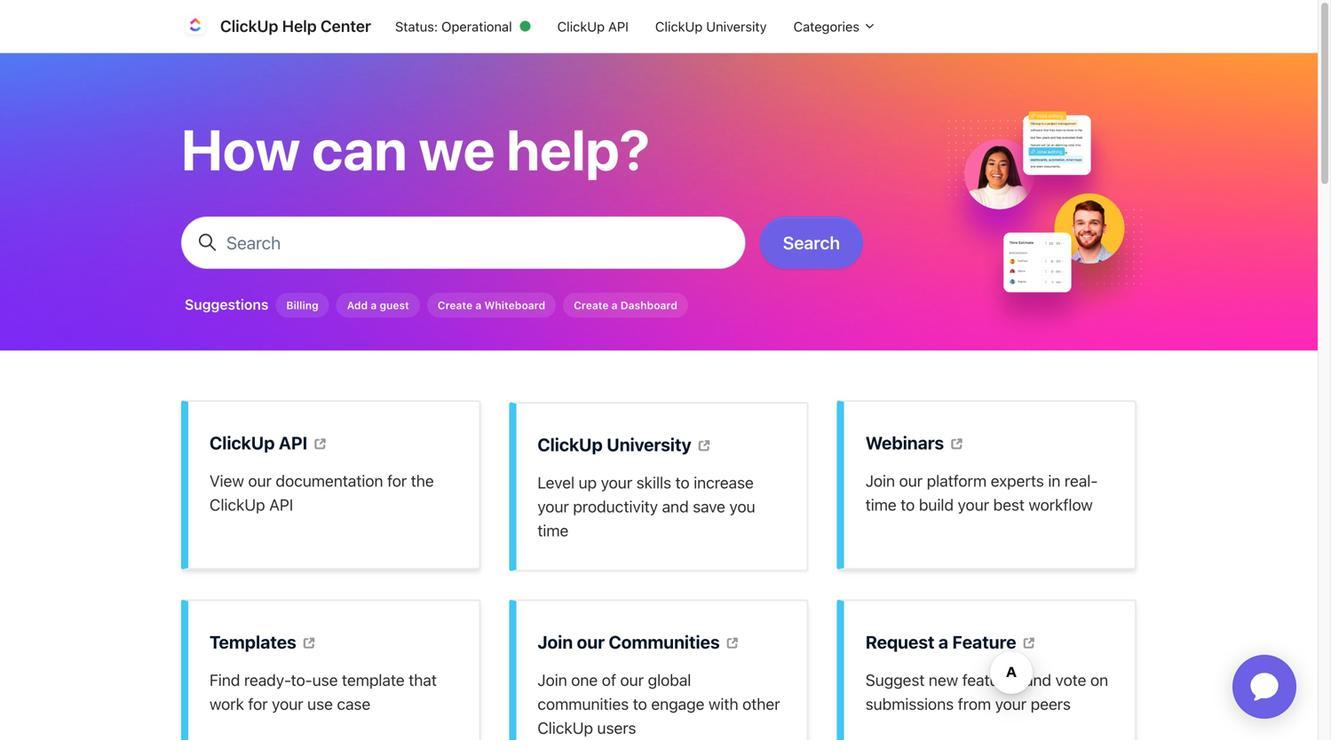 Task type: describe. For each thing, give the bounding box(es) containing it.
increase
[[694, 473, 754, 493]]

of
[[602, 671, 616, 690]]

clickup help help center home page image
[[181, 12, 210, 40]]

workflow
[[1029, 496, 1093, 515]]

how
[[181, 115, 300, 183]]

create for create a dashboard
[[574, 299, 609, 312]]

clickup help center link
[[181, 12, 382, 40]]

other
[[743, 695, 780, 714]]

university inside how can we help? main content
[[607, 434, 692, 455]]

level up your skills to increase your productivity and save you time
[[538, 473, 756, 541]]

Search search field
[[181, 217, 746, 269]]

join for join our communities
[[538, 632, 573, 653]]

feature
[[953, 632, 1017, 653]]

request a feature
[[866, 632, 1021, 653]]

skills
[[637, 473, 672, 493]]

to inside join our platform experts in real- time to build your best workflow
[[901, 496, 915, 515]]

the
[[411, 472, 434, 491]]

to-
[[291, 671, 312, 690]]

work
[[210, 695, 244, 714]]

request
[[866, 632, 935, 653]]

up
[[579, 473, 597, 493]]

guest
[[380, 299, 409, 312]]

a for guest
[[371, 299, 377, 312]]

ready-
[[244, 671, 291, 690]]

time inside level up your skills to increase your productivity and save you time
[[538, 521, 569, 541]]

your inside suggest new features and vote on submissions from your peers
[[995, 695, 1027, 714]]

our inside join one of our global communities to engage with other clickup users
[[620, 671, 644, 690]]

communities
[[609, 632, 720, 653]]

your down level
[[538, 497, 569, 517]]

a for feature
[[939, 632, 949, 653]]

suggestions
[[185, 296, 269, 313]]

how can we help? main content
[[0, 53, 1318, 741]]

operational
[[442, 18, 512, 34]]

platform
[[927, 472, 987, 491]]

with
[[709, 695, 739, 714]]

create for create a whiteboard
[[438, 299, 473, 312]]

join for join our platform experts in real- time to build your best workflow
[[866, 472, 895, 491]]

your inside find ready-to-use template that work for your use case
[[272, 695, 303, 714]]

billing
[[286, 299, 319, 312]]

clickup help center
[[220, 16, 371, 36]]

dashboard
[[621, 299, 678, 312]]

status:
[[395, 18, 438, 34]]

submissions
[[866, 695, 954, 714]]

to inside level up your skills to increase your productivity and save you time
[[676, 473, 690, 493]]

suggest
[[866, 671, 925, 690]]

and inside suggest new features and vote on submissions from your peers
[[1025, 671, 1052, 690]]

for inside find ready-to-use template that work for your use case
[[248, 695, 268, 714]]

that
[[409, 671, 437, 690]]

clickup api inside how can we help? main content
[[210, 433, 312, 453]]

a for dashboard
[[612, 299, 618, 312]]

status: operational
[[395, 18, 512, 34]]

template
[[342, 671, 405, 690]]

create a whiteboard
[[438, 299, 546, 312]]

real-
[[1065, 472, 1098, 491]]

api inside view our documentation for the clickup api
[[269, 496, 293, 515]]

to inside join one of our global communities to engage with other clickup users
[[633, 695, 647, 714]]

you
[[730, 497, 756, 517]]

create a dashboard
[[574, 299, 678, 312]]

help
[[282, 16, 317, 36]]

join our communities
[[538, 632, 724, 653]]

0 vertical spatial api
[[608, 18, 629, 34]]

none submit inside how can we help? main content
[[760, 217, 863, 269]]

our for documentation
[[248, 472, 272, 491]]

find ready-to-use template that work for your use case
[[210, 671, 437, 714]]

best
[[994, 496, 1025, 515]]



Task type: locate. For each thing, give the bounding box(es) containing it.
join left 'one' in the bottom of the page
[[538, 671, 567, 690]]

clickup inside view our documentation for the clickup api
[[210, 496, 265, 515]]

university
[[706, 18, 767, 34], [607, 434, 692, 455]]

how can we help?
[[181, 115, 650, 183]]

create left dashboard
[[574, 299, 609, 312]]

university inside clickup university link
[[706, 18, 767, 34]]

add
[[347, 299, 368, 312]]

for left the in the bottom left of the page
[[387, 472, 407, 491]]

and up peers
[[1025, 671, 1052, 690]]

categories
[[794, 18, 863, 34]]

1 vertical spatial and
[[1025, 671, 1052, 690]]

clickup
[[220, 16, 278, 36], [558, 18, 605, 34], [655, 18, 703, 34], [210, 433, 275, 453], [538, 434, 603, 455], [210, 496, 265, 515], [538, 719, 593, 738]]

view our documentation for the clickup api
[[210, 472, 434, 515]]

time inside join our platform experts in real- time to build your best workflow
[[866, 496, 897, 515]]

to left build
[[901, 496, 915, 515]]

templates
[[210, 632, 300, 653]]

productivity
[[573, 497, 658, 517]]

create a dashboard link
[[563, 293, 688, 318]]

time left build
[[866, 496, 897, 515]]

our
[[248, 472, 272, 491], [899, 472, 923, 491], [577, 632, 605, 653], [620, 671, 644, 690]]

clickup university inside how can we help? main content
[[538, 434, 696, 455]]

and down skills
[[662, 497, 689, 517]]

2 vertical spatial join
[[538, 671, 567, 690]]

suggest new features and vote on submissions from your peers
[[866, 671, 1109, 714]]

clickup inside join one of our global communities to engage with other clickup users
[[538, 719, 593, 738]]

0 vertical spatial clickup api
[[558, 18, 629, 34]]

1 horizontal spatial time
[[866, 496, 897, 515]]

to right skills
[[676, 473, 690, 493]]

peers
[[1031, 695, 1071, 714]]

for
[[387, 472, 407, 491], [248, 695, 268, 714]]

0 horizontal spatial clickup api
[[210, 433, 312, 453]]

for down ready-
[[248, 695, 268, 714]]

2 create from the left
[[574, 299, 609, 312]]

whiteboard
[[485, 299, 546, 312]]

help?
[[507, 115, 650, 183]]

0 horizontal spatial university
[[607, 434, 692, 455]]

add a guest
[[347, 299, 409, 312]]

0 vertical spatial and
[[662, 497, 689, 517]]

a left whiteboard
[[476, 299, 482, 312]]

and
[[662, 497, 689, 517], [1025, 671, 1052, 690]]

1 vertical spatial for
[[248, 695, 268, 714]]

join
[[866, 472, 895, 491], [538, 632, 573, 653], [538, 671, 567, 690]]

None search field
[[174, 217, 871, 269]]

join for join one of our global communities to engage with other clickup users
[[538, 671, 567, 690]]

and inside level up your skills to increase your productivity and save you time
[[662, 497, 689, 517]]

your down features
[[995, 695, 1027, 714]]

time down level
[[538, 521, 569, 541]]

our right view
[[248, 472, 272, 491]]

1 horizontal spatial create
[[574, 299, 609, 312]]

categories button
[[780, 10, 890, 43]]

your down to- on the left
[[272, 695, 303, 714]]

0 vertical spatial for
[[387, 472, 407, 491]]

billing link
[[276, 293, 329, 318]]

find
[[210, 671, 240, 690]]

our inside view our documentation for the clickup api
[[248, 472, 272, 491]]

new
[[929, 671, 959, 690]]

0 vertical spatial clickup university
[[655, 18, 767, 34]]

users
[[597, 719, 636, 738]]

1 horizontal spatial for
[[387, 472, 407, 491]]

create left whiteboard
[[438, 299, 473, 312]]

in
[[1048, 472, 1061, 491]]

1 horizontal spatial university
[[706, 18, 767, 34]]

webinars
[[866, 433, 948, 453]]

our for communities
[[577, 632, 605, 653]]

1 vertical spatial join
[[538, 632, 573, 653]]

save
[[693, 497, 726, 517]]

clickup api
[[558, 18, 629, 34], [210, 433, 312, 453]]

2 vertical spatial to
[[633, 695, 647, 714]]

1 horizontal spatial to
[[676, 473, 690, 493]]

our up build
[[899, 472, 923, 491]]

a inside the create a whiteboard link
[[476, 299, 482, 312]]

create
[[438, 299, 473, 312], [574, 299, 609, 312]]

join up 'one' in the bottom of the page
[[538, 632, 573, 653]]

our right of
[[620, 671, 644, 690]]

your inside join our platform experts in real- time to build your best workflow
[[958, 496, 990, 515]]

join down webinars
[[866, 472, 895, 491]]

0 vertical spatial use
[[312, 671, 338, 690]]

a left dashboard
[[612, 299, 618, 312]]

1 vertical spatial university
[[607, 434, 692, 455]]

a inside add a guest link
[[371, 299, 377, 312]]

0 horizontal spatial to
[[633, 695, 647, 714]]

0 vertical spatial university
[[706, 18, 767, 34]]

api
[[608, 18, 629, 34], [279, 433, 308, 453], [269, 496, 293, 515]]

application
[[1212, 634, 1318, 741]]

view
[[210, 472, 244, 491]]

2 vertical spatial api
[[269, 496, 293, 515]]

on
[[1091, 671, 1109, 690]]

0 horizontal spatial and
[[662, 497, 689, 517]]

1 vertical spatial to
[[901, 496, 915, 515]]

global
[[648, 671, 691, 690]]

1 create from the left
[[438, 299, 473, 312]]

join inside join one of our global communities to engage with other clickup users
[[538, 671, 567, 690]]

use up case at bottom
[[312, 671, 338, 690]]

a inside create a dashboard link
[[612, 299, 618, 312]]

your
[[601, 473, 633, 493], [958, 496, 990, 515], [538, 497, 569, 517], [272, 695, 303, 714], [995, 695, 1027, 714]]

0 vertical spatial join
[[866, 472, 895, 491]]

clickup university link
[[642, 10, 780, 43]]

a for whiteboard
[[476, 299, 482, 312]]

clickup university
[[655, 18, 767, 34], [538, 434, 696, 455]]

experts
[[991, 472, 1044, 491]]

create a whiteboard link
[[427, 293, 556, 318]]

use
[[312, 671, 338, 690], [307, 695, 333, 714]]

we
[[419, 115, 495, 183]]

2 horizontal spatial to
[[901, 496, 915, 515]]

our for platform
[[899, 472, 923, 491]]

communities
[[538, 695, 629, 714]]

0 horizontal spatial create
[[438, 299, 473, 312]]

a right add
[[371, 299, 377, 312]]

0 vertical spatial to
[[676, 473, 690, 493]]

0 vertical spatial time
[[866, 496, 897, 515]]

join inside join our platform experts in real- time to build your best workflow
[[866, 472, 895, 491]]

can
[[312, 115, 407, 183]]

our inside join our platform experts in real- time to build your best workflow
[[899, 472, 923, 491]]

0 horizontal spatial time
[[538, 521, 569, 541]]

for inside view our documentation for the clickup api
[[387, 472, 407, 491]]

1 vertical spatial time
[[538, 521, 569, 541]]

none search field inside how can we help? main content
[[174, 217, 871, 269]]

clickup api link
[[544, 10, 642, 43]]

level
[[538, 473, 575, 493]]

1 vertical spatial api
[[279, 433, 308, 453]]

center
[[321, 16, 371, 36]]

1 horizontal spatial and
[[1025, 671, 1052, 690]]

your down platform
[[958, 496, 990, 515]]

build
[[919, 496, 954, 515]]

your up productivity
[[601, 473, 633, 493]]

documentation
[[276, 472, 383, 491]]

1 horizontal spatial clickup api
[[558, 18, 629, 34]]

a up new
[[939, 632, 949, 653]]

1 vertical spatial use
[[307, 695, 333, 714]]

from
[[958, 695, 991, 714]]

features
[[963, 671, 1021, 690]]

engage
[[651, 695, 705, 714]]

time
[[866, 496, 897, 515], [538, 521, 569, 541]]

0 horizontal spatial for
[[248, 695, 268, 714]]

to
[[676, 473, 690, 493], [901, 496, 915, 515], [633, 695, 647, 714]]

use down to- on the left
[[307, 695, 333, 714]]

join our platform experts in real- time to build your best workflow
[[866, 472, 1098, 515]]

to up users on the bottom left of the page
[[633, 695, 647, 714]]

vote
[[1056, 671, 1087, 690]]

our up 'one' in the bottom of the page
[[577, 632, 605, 653]]

None submit
[[760, 217, 863, 269]]

add a guest link
[[336, 293, 420, 318]]

1 vertical spatial clickup university
[[538, 434, 696, 455]]

1 vertical spatial clickup api
[[210, 433, 312, 453]]

a
[[371, 299, 377, 312], [476, 299, 482, 312], [612, 299, 618, 312], [939, 632, 949, 653]]

case
[[337, 695, 371, 714]]

join one of our global communities to engage with other clickup users
[[538, 671, 780, 738]]

one
[[571, 671, 598, 690]]



Task type: vqa. For each thing, say whether or not it's contained in the screenshot.
uses to the right
no



